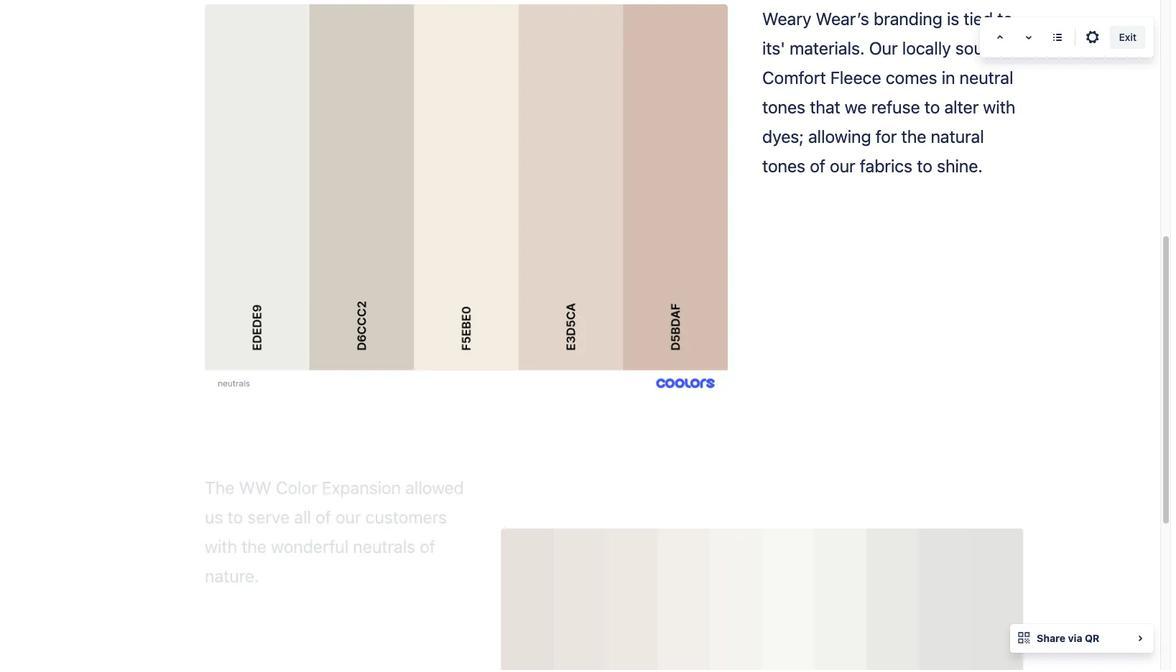 Task type: vqa. For each thing, say whether or not it's contained in the screenshot.
Weary Wear Fashion link to the top
no



Task type: locate. For each thing, give the bounding box(es) containing it.
guiding
[[496, 312, 535, 325]]

1 horizontal spatial wear
[[528, 224, 573, 247]]

james peterson link
[[201, 55, 276, 69]]

to
[[928, 448, 938, 461], [879, 507, 889, 520], [874, 547, 884, 560]]

of inside weary wear's branding is tied to its' materials. our locally sourced comfort fleece comes in neutral tones that we refuse to alter with dyes; allowing for the natural tones of our fabrics to shine.
[[803, 547, 813, 560]]

share
[[1037, 633, 1066, 645]]

all
[[609, 312, 620, 325]]

weary
[[329, 55, 358, 68], [470, 224, 524, 247], [658, 312, 690, 325], [771, 448, 804, 461]]

shine.
[[887, 547, 918, 560]]

bible
[[418, 55, 441, 68], [632, 224, 674, 247]]

1 horizontal spatial of
[[448, 224, 465, 247]]

share via qr
[[1037, 633, 1100, 645]]

create link
[[554, 8, 603, 31]]

use this page as a guiding document on all things weary wear.
[[399, 312, 726, 325]]

banner
[[0, 0, 1172, 40]]

invite people button
[[467, 8, 545, 31]]

branding
[[845, 448, 891, 461]]

settings icon image
[[1107, 11, 1124, 28]]

to left alter
[[879, 507, 889, 520]]

1 horizontal spatial copy
[[399, 224, 444, 247]]

0 horizontal spatial wear
[[361, 55, 385, 68]]

2 tones from the top
[[771, 547, 800, 560]]

copy
[[290, 55, 314, 68], [399, 224, 444, 247]]

banner containing templates
[[0, 0, 1172, 40]]

0 horizontal spatial bible
[[418, 55, 441, 68]]

1 vertical spatial wear
[[528, 224, 573, 247]]

tones down dyes;
[[771, 547, 800, 560]]

0 vertical spatial wear.
[[693, 312, 723, 325]]

materials.
[[789, 468, 839, 481]]

wear inside 'copy of weary wear brand bible' link
[[361, 55, 385, 68]]

1 vertical spatial copy
[[399, 224, 444, 247]]

1 horizontal spatial brand
[[577, 224, 627, 247]]

1 tones from the top
[[771, 507, 800, 520]]

1 vertical spatial bible
[[632, 224, 674, 247]]

1 vertical spatial of
[[448, 224, 465, 247]]

as
[[473, 312, 484, 325]]

0 horizontal spatial copy
[[290, 55, 314, 68]]

Search field
[[899, 8, 1042, 31]]

1 vertical spatial wear.
[[461, 340, 491, 353]]

0 vertical spatial to
[[928, 448, 938, 461]]

0 vertical spatial brand
[[388, 55, 415, 68]]

to down "the"
[[874, 547, 884, 560]]

for
[[847, 527, 861, 540]]

wear. right things
[[693, 312, 723, 325]]

2 horizontal spatial of
[[803, 547, 813, 560]]

remember:
[[399, 340, 458, 353]]

2 vertical spatial of
[[803, 547, 813, 560]]

1 vertical spatial tones
[[771, 547, 800, 560]]

wear. down as
[[461, 340, 491, 353]]

this
[[422, 312, 441, 325]]

tones
[[771, 507, 800, 520], [771, 547, 800, 560]]

on
[[593, 312, 606, 325]]

copy of weary wear brand bible
[[290, 55, 441, 68], [399, 224, 674, 247]]

0 vertical spatial of
[[317, 55, 326, 68]]

fleece
[[816, 487, 850, 500]]

our
[[842, 468, 861, 481]]

1 vertical spatial copy of weary wear brand bible
[[399, 224, 674, 247]]

that
[[803, 507, 823, 520]]

templates
[[402, 13, 451, 26]]

its'
[[771, 468, 786, 481]]

2 vertical spatial to
[[874, 547, 884, 560]]

0 vertical spatial bible
[[418, 55, 441, 68]]

natural
[[883, 527, 919, 540]]

templates link
[[398, 8, 456, 31]]

tones up dyes;
[[771, 507, 800, 520]]

the
[[864, 527, 880, 540]]

james
[[201, 55, 232, 68]]

page
[[444, 312, 470, 325]]

1 horizontal spatial bible
[[632, 224, 674, 247]]

brand
[[388, 55, 415, 68], [577, 224, 627, 247]]

1 vertical spatial to
[[879, 507, 889, 520]]

weary wear's branding is tied to its' materials. our locally sourced comfort fleece comes in neutral tones that we refuse to alter with dyes; allowing for the natural tones of our fabrics to shine.
[[771, 448, 945, 560]]

previous image
[[993, 29, 1010, 46]]

jump to a section image
[[1050, 29, 1067, 46]]

wear.
[[693, 312, 723, 325], [461, 340, 491, 353]]

with
[[918, 507, 940, 520]]

weary inside weary wear's branding is tied to its' materials. our locally sourced comfort fleece comes in neutral tones that we refuse to alter with dyes; allowing for the natural tones of our fabrics to shine.
[[771, 448, 804, 461]]

to right tied at the bottom right of the page
[[928, 448, 938, 461]]

0 vertical spatial copy
[[290, 55, 314, 68]]

document
[[538, 312, 590, 325]]

wear
[[361, 55, 385, 68], [528, 224, 573, 247]]

copy of weary wear brand bible link
[[276, 55, 441, 69]]

remember: wear. sleep. wake
[[399, 340, 557, 353]]

fabrics
[[836, 547, 871, 560]]

0 horizontal spatial of
[[317, 55, 326, 68]]

things
[[623, 312, 655, 325]]

sourced
[[900, 468, 942, 481]]

0 vertical spatial tones
[[771, 507, 800, 520]]

invite people
[[476, 13, 537, 26]]

via
[[1069, 633, 1083, 645]]

read
[[545, 282, 563, 292]]

we
[[826, 507, 841, 520]]

0 vertical spatial wear
[[361, 55, 385, 68]]

people
[[504, 13, 537, 26]]

james peterson
[[201, 55, 276, 68]]

of
[[317, 55, 326, 68], [448, 224, 465, 247], [803, 547, 813, 560]]

tied
[[905, 448, 925, 461]]

1 min read
[[522, 282, 563, 292]]

collapse image
[[1132, 630, 1150, 648]]

create
[[563, 13, 594, 26]]

comes
[[853, 487, 888, 500]]

min
[[528, 282, 543, 292]]

next image
[[1021, 29, 1039, 46]]



Task type: describe. For each thing, give the bounding box(es) containing it.
invite
[[476, 13, 502, 26]]

allowing
[[802, 527, 844, 540]]

search image
[[904, 14, 916, 26]]

sleep.
[[493, 340, 525, 353]]

presentation settings image
[[1085, 29, 1103, 46]]

0 horizontal spatial brand
[[388, 55, 415, 68]]

peterson
[[234, 55, 276, 68]]

space element
[[0, 40, 173, 671]]

locally
[[864, 468, 897, 481]]

star image
[[952, 53, 969, 70]]

is
[[894, 448, 902, 461]]

1 vertical spatial brand
[[577, 224, 627, 247]]

0 horizontal spatial wear.
[[461, 340, 491, 353]]

1 horizontal spatial wear.
[[693, 312, 723, 325]]

refuse
[[844, 507, 876, 520]]

a
[[487, 312, 493, 325]]

qr
[[1086, 633, 1100, 645]]

our
[[816, 547, 833, 560]]

dyes;
[[771, 527, 799, 540]]

alter
[[892, 507, 915, 520]]

exit button
[[1111, 26, 1146, 49]]

wear's
[[807, 448, 842, 461]]

0 vertical spatial copy of weary wear brand bible
[[290, 55, 441, 68]]

comfort
[[771, 487, 813, 500]]

wake
[[528, 340, 557, 353]]

use
[[399, 312, 419, 325]]

in
[[891, 487, 900, 500]]

edit this page image
[[904, 53, 921, 70]]

neutral
[[903, 487, 938, 500]]

1
[[522, 282, 526, 292]]

exit
[[1120, 31, 1137, 43]]



